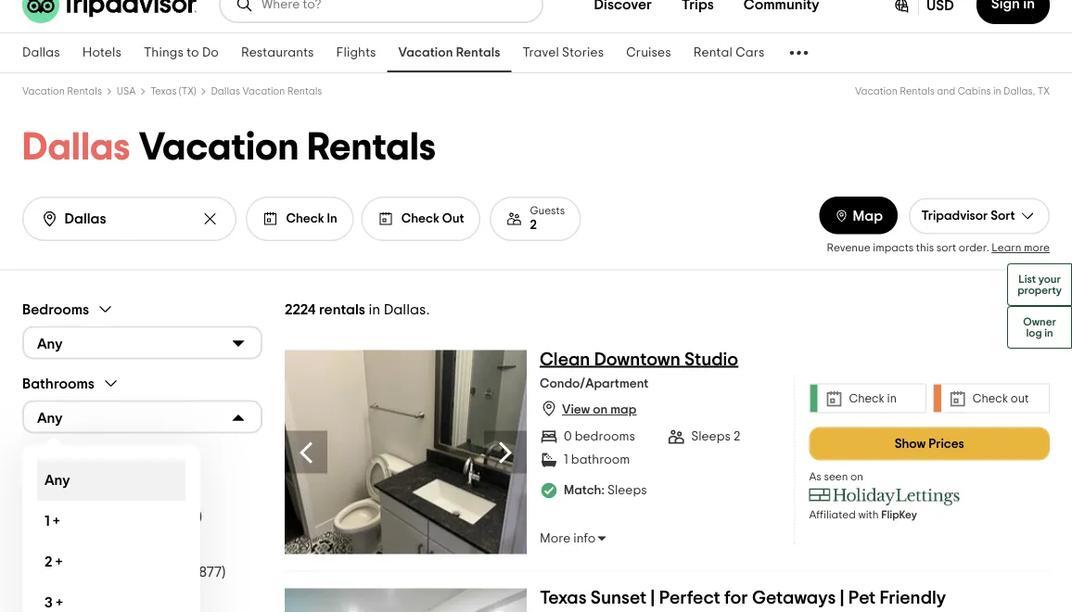 Task type: describe. For each thing, give the bounding box(es) containing it.
texas sunset | perfect for getaways | pet friendly, vacation rental in dallas image
[[285, 589, 527, 612]]

texas (tx)
[[150, 86, 196, 96]]

rentals
[[319, 302, 365, 317]]

list
[[1019, 274, 1036, 285]]

rental
[[694, 46, 733, 59]]

rental cars
[[694, 46, 765, 59]]

internet
[[48, 481, 101, 496]]

0 vertical spatial dallas
[[22, 46, 60, 59]]

tx
[[1038, 86, 1050, 96]]

flights
[[336, 46, 376, 59]]

wifi
[[122, 481, 147, 496]]

in
[[327, 212, 337, 225]]

as
[[809, 472, 822, 483]]

tripadvisor sort
[[922, 210, 1015, 223]]

affiliated with flipkey
[[809, 510, 917, 521]]

owner log in
[[1023, 316, 1056, 339]]

vacation rentals for the right vacation rentals link
[[398, 46, 500, 59]]

1 vertical spatial search search field
[[64, 210, 187, 228]]

clear image
[[201, 210, 219, 228]]

air conditioning (2070)
[[48, 509, 202, 524]]

texas sunset | perfect for getaways | pet friendly link
[[540, 589, 946, 612]]

downtown
[[594, 350, 681, 369]]

search image for the rightmost the search search box
[[236, 0, 254, 14]]

sort
[[937, 243, 956, 254]]

1 bathroom
[[564, 453, 630, 466]]

group containing bathrooms
[[22, 374, 262, 612]]

hotels link
[[71, 33, 133, 72]]

vacation down the dallas link
[[22, 86, 65, 96]]

flipkey
[[881, 510, 917, 521]]

getaways
[[752, 589, 836, 607]]

0 vertical spatial dallas vacation rentals
[[211, 86, 322, 96]]

impacts
[[873, 243, 914, 254]]

texas (tx) link
[[150, 86, 196, 96]]

show all button
[[22, 593, 77, 612]]

bathroom
[[571, 453, 630, 466]]

more
[[540, 532, 571, 545]]

air
[[48, 509, 67, 524]]

1 +
[[45, 513, 60, 528]]

any for any dropdown button on the left
[[37, 410, 63, 425]]

list your property button
[[1007, 263, 1072, 306]]

group containing bedrooms
[[22, 300, 262, 359]]

travel stories
[[523, 46, 604, 59]]

show all
[[22, 595, 77, 610]]

dallas.
[[384, 302, 430, 317]]

sunset
[[591, 589, 647, 607]]

map
[[611, 404, 637, 417]]

friendly
[[880, 589, 946, 607]]

affiliated
[[809, 510, 856, 521]]

in up show prices button
[[887, 392, 897, 404]]

bedrooms
[[22, 302, 89, 317]]

studio
[[685, 350, 738, 369]]

usa link
[[117, 86, 136, 96]]

any button
[[22, 400, 262, 434]]

tripadvisor image
[[22, 0, 197, 23]]

+ for 1 +
[[53, 513, 60, 528]]

in left dallas,
[[993, 86, 1001, 96]]

list box inside group
[[22, 445, 200, 612]]

cabins
[[958, 86, 991, 96]]

guests 2
[[530, 205, 565, 232]]

0 bedrooms
[[564, 430, 635, 443]]

check out button
[[361, 197, 480, 241]]

internet or wifi (2084)
[[48, 481, 191, 496]]

any button
[[22, 326, 262, 359]]

more info
[[540, 532, 596, 545]]

seen
[[824, 472, 848, 483]]

(tx)
[[179, 86, 196, 96]]

in left dallas.
[[369, 302, 380, 317]]

your
[[1039, 274, 1061, 285]]

texas for texas (tx)
[[150, 86, 177, 96]]

2224
[[285, 302, 316, 317]]

amenities
[[22, 450, 88, 465]]

condo/apartment
[[540, 378, 649, 391]]

3 +
[[45, 595, 63, 610]]

restaurants link
[[230, 33, 325, 72]]

log
[[1026, 327, 1042, 339]]

stories
[[562, 46, 604, 59]]

check out
[[973, 392, 1029, 404]]

match:
[[564, 484, 605, 497]]

2 for sleeps 2
[[734, 430, 741, 443]]

tripadvisor
[[922, 210, 988, 223]]

1 horizontal spatial vacation rentals link
[[387, 33, 512, 72]]

2 vertical spatial dallas
[[22, 128, 130, 167]]

space
[[149, 564, 192, 579]]

rentals up in
[[307, 128, 436, 167]]

0 horizontal spatial vacation rentals link
[[22, 86, 102, 96]]

2 +
[[45, 554, 63, 569]]

bedrooms
[[575, 430, 635, 443]]

3
[[45, 595, 53, 610]]

vacation right the flights on the top left
[[398, 46, 453, 59]]

clean downtown studio link
[[540, 350, 738, 376]]

match: sleeps
[[564, 484, 647, 497]]

rentals left and
[[900, 86, 935, 96]]

owner log in button
[[1007, 306, 1072, 349]]

vacation down 'restaurants'
[[242, 86, 285, 96]]

view on map
[[562, 404, 637, 417]]

(2070)
[[161, 509, 202, 524]]

1 vertical spatial dallas
[[211, 86, 240, 96]]

dallas link
[[11, 33, 71, 72]]

things to do
[[144, 46, 219, 59]]



Task type: locate. For each thing, give the bounding box(es) containing it.
vacation rentals left travel
[[398, 46, 500, 59]]

2 vertical spatial any
[[45, 473, 70, 487]]

search image up bedrooms
[[40, 210, 59, 228]]

restaurants
[[241, 46, 314, 59]]

group containing amenities
[[22, 449, 262, 612]]

or
[[105, 481, 119, 496]]

rentals left travel
[[456, 46, 500, 59]]

1 vertical spatial vacation rentals link
[[22, 86, 102, 96]]

dallas vacation rentals
[[211, 86, 322, 96], [22, 128, 436, 167]]

0 horizontal spatial |
[[651, 589, 655, 607]]

sleeps down 'studio'
[[691, 430, 731, 443]]

search search field up the flights on the top left
[[262, 0, 527, 13]]

dallas vacation rentals down dallas vacation rentals link
[[22, 128, 436, 167]]

out
[[442, 212, 464, 225]]

check for check out
[[401, 212, 439, 225]]

1 horizontal spatial |
[[840, 589, 845, 607]]

2 group from the top
[[22, 374, 262, 612]]

Search search field
[[262, 0, 527, 13], [64, 210, 187, 228]]

+ right 3
[[56, 595, 63, 610]]

None search field
[[221, 0, 542, 21]]

0 horizontal spatial show
[[22, 595, 58, 610]]

travel
[[523, 46, 559, 59]]

search search field left clear icon
[[64, 210, 187, 228]]

1 vertical spatial any
[[37, 410, 63, 425]]

flights link
[[325, 33, 387, 72]]

property
[[1018, 285, 1062, 296]]

1 vertical spatial show
[[22, 595, 58, 610]]

0 vertical spatial search image
[[236, 0, 254, 14]]

with
[[858, 510, 879, 521]]

0 horizontal spatial vacation rentals
[[22, 86, 102, 96]]

group
[[22, 300, 262, 359], [22, 374, 262, 612], [22, 449, 262, 612]]

sleeps 2
[[691, 430, 741, 443]]

1 for 1 +
[[45, 513, 50, 528]]

2 inside guests 2
[[530, 219, 537, 232]]

2 up 3
[[45, 554, 52, 569]]

any down 'bathrooms'
[[37, 410, 63, 425]]

perfect
[[659, 589, 720, 607]]

0 vertical spatial +
[[53, 513, 60, 528]]

menu containing internet or wifi (2084)
[[22, 474, 262, 586]]

search image for the search search box to the bottom
[[40, 210, 59, 228]]

out
[[1011, 392, 1029, 404]]

3 group from the top
[[22, 449, 262, 612]]

travel stories link
[[512, 33, 615, 72]]

menu
[[22, 474, 262, 586]]

check out
[[401, 212, 464, 225]]

show prices
[[895, 437, 964, 450]]

0 vertical spatial vacation rentals link
[[387, 33, 512, 72]]

+ for 2 +
[[56, 554, 63, 569]]

1 inside list box
[[45, 513, 50, 528]]

dallas down usa link
[[22, 128, 130, 167]]

0 vertical spatial on
[[593, 404, 608, 417]]

list box
[[22, 445, 200, 612]]

show prices button
[[809, 427, 1050, 461]]

rental cars link
[[682, 33, 776, 72]]

0 vertical spatial search search field
[[262, 0, 527, 13]]

conditioning
[[70, 509, 158, 524]]

texas left (tx)
[[150, 86, 177, 96]]

2 down 'studio'
[[734, 430, 741, 443]]

on right seen
[[851, 472, 864, 483]]

2 for guests 2
[[530, 219, 537, 232]]

tripadvisor sort button
[[909, 198, 1050, 234]]

and
[[937, 86, 956, 96]]

vacation rentals down the dallas link
[[22, 86, 102, 96]]

dallas
[[22, 46, 60, 59], [211, 86, 240, 96], [22, 128, 130, 167]]

guests
[[530, 205, 565, 217]]

1 horizontal spatial search search field
[[262, 0, 527, 13]]

bathrooms
[[22, 376, 95, 391]]

search image up restaurants link
[[236, 0, 254, 14]]

sort
[[991, 210, 1015, 223]]

| left the pet
[[840, 589, 845, 607]]

vacation rentals link left travel
[[387, 33, 512, 72]]

1 vertical spatial search image
[[40, 210, 59, 228]]

0 horizontal spatial sleeps
[[608, 484, 647, 497]]

show for show prices
[[895, 437, 926, 450]]

this
[[916, 243, 934, 254]]

+ down internet
[[53, 513, 60, 528]]

dallas left hotels
[[22, 46, 60, 59]]

revenue impacts this sort order. learn more
[[827, 243, 1050, 254]]

clean downtown studio
[[540, 350, 738, 369]]

any for any popup button
[[37, 336, 63, 351]]

0 horizontal spatial on
[[593, 404, 608, 417]]

2 horizontal spatial 2
[[734, 430, 741, 443]]

1 horizontal spatial on
[[851, 472, 864, 483]]

do
[[202, 46, 219, 59]]

1 horizontal spatial vacation rentals
[[398, 46, 500, 59]]

vacation
[[398, 46, 453, 59], [22, 86, 65, 96], [242, 86, 285, 96], [855, 86, 898, 96], [139, 128, 299, 167]]

list box containing any
[[22, 445, 200, 612]]

check inside 'popup button'
[[286, 212, 324, 225]]

1 up the 2 +
[[45, 513, 50, 528]]

1 vertical spatial 1
[[45, 513, 50, 528]]

2 vertical spatial 2
[[45, 554, 52, 569]]

1 horizontal spatial 1
[[564, 453, 568, 466]]

all
[[61, 595, 77, 610]]

| right sunset
[[651, 589, 655, 607]]

clean downtown studio, vacation rental in dallas image
[[285, 350, 527, 554]]

dallas vacation rentals down restaurants link
[[211, 86, 322, 96]]

check in
[[286, 212, 337, 225]]

+
[[53, 513, 60, 528], [56, 554, 63, 569], [56, 595, 63, 610]]

1 vertical spatial on
[[851, 472, 864, 483]]

1 vertical spatial sleeps
[[608, 484, 647, 497]]

1 vertical spatial texas
[[540, 589, 587, 607]]

texas for texas sunset | perfect for getaways | pet friendly
[[540, 589, 587, 607]]

vacation down (tx)
[[139, 128, 299, 167]]

in inside 'owner log in'
[[1045, 327, 1053, 339]]

0 vertical spatial sleeps
[[691, 430, 731, 443]]

sleeps down bathroom
[[608, 484, 647, 497]]

any down bedrooms
[[37, 336, 63, 351]]

on inside button
[[593, 404, 608, 417]]

cars
[[736, 46, 765, 59]]

on
[[593, 404, 608, 417], [851, 472, 864, 483]]

any
[[37, 336, 63, 351], [37, 410, 63, 425], [45, 473, 70, 487]]

dallas,
[[1004, 86, 1035, 96]]

1 horizontal spatial sleeps
[[691, 430, 731, 443]]

0 horizontal spatial search image
[[40, 210, 59, 228]]

map button
[[820, 197, 898, 234]]

texas sunset | perfect for getaways | pet friendly
[[540, 589, 946, 607]]

0 vertical spatial vacation rentals
[[398, 46, 500, 59]]

0 horizontal spatial search search field
[[64, 210, 187, 228]]

view
[[562, 404, 590, 417]]

show inside group
[[22, 595, 58, 610]]

vacation rentals for the left vacation rentals link
[[22, 86, 102, 96]]

1 for 1 bathroom
[[564, 453, 568, 466]]

0 horizontal spatial 2
[[45, 554, 52, 569]]

order.
[[959, 243, 989, 254]]

2
[[530, 219, 537, 232], [734, 430, 741, 443], [45, 554, 52, 569]]

0 horizontal spatial texas
[[150, 86, 177, 96]]

revenue
[[827, 243, 871, 254]]

0 horizontal spatial 1
[[45, 513, 50, 528]]

for
[[724, 589, 748, 607]]

1 horizontal spatial 2
[[530, 219, 537, 232]]

2 vertical spatial +
[[56, 595, 63, 610]]

hotels
[[82, 46, 121, 59]]

1 down 0
[[564, 453, 568, 466]]

(877)
[[195, 564, 226, 579]]

0 vertical spatial 1
[[564, 453, 568, 466]]

rentals left usa link
[[67, 86, 102, 96]]

0 vertical spatial 2
[[530, 219, 537, 232]]

any down amenities at bottom
[[45, 473, 70, 487]]

1 horizontal spatial search image
[[236, 0, 254, 14]]

1 horizontal spatial texas
[[540, 589, 587, 607]]

vacation rentals link down the dallas link
[[22, 86, 102, 96]]

check for check out
[[973, 392, 1008, 404]]

2 | from the left
[[840, 589, 845, 607]]

1 group from the top
[[22, 300, 262, 359]]

+ for 3 +
[[56, 595, 63, 610]]

more
[[1024, 243, 1050, 254]]

|
[[651, 589, 655, 607], [840, 589, 845, 607]]

learn more link
[[992, 243, 1050, 254]]

show for show all
[[22, 595, 58, 610]]

1 vertical spatial dallas vacation rentals
[[22, 128, 436, 167]]

dallas right (tx)
[[211, 86, 240, 96]]

0 vertical spatial texas
[[150, 86, 177, 96]]

any inside dropdown button
[[37, 410, 63, 425]]

search image
[[236, 0, 254, 14], [40, 210, 59, 228]]

1 vertical spatial 2
[[734, 430, 741, 443]]

2224 rentals in dallas.
[[285, 302, 430, 317]]

on left map
[[593, 404, 608, 417]]

+ up "3 +"
[[56, 554, 63, 569]]

1 vertical spatial vacation rentals
[[22, 86, 102, 96]]

any inside popup button
[[37, 336, 63, 351]]

0 vertical spatial show
[[895, 437, 926, 450]]

texas
[[150, 86, 177, 96], [540, 589, 587, 607]]

usa
[[117, 86, 136, 96]]

2 down "guests"
[[530, 219, 537, 232]]

cruises link
[[615, 33, 682, 72]]

check for check in
[[849, 392, 885, 404]]

sleeps
[[691, 430, 731, 443], [608, 484, 647, 497]]

in right log
[[1045, 327, 1053, 339]]

other
[[48, 564, 88, 579]]

1 vertical spatial +
[[56, 554, 63, 569]]

things to do link
[[133, 33, 230, 72]]

clean
[[540, 350, 590, 369]]

pet
[[849, 589, 876, 607]]

1 | from the left
[[651, 589, 655, 607]]

things
[[144, 46, 184, 59]]

texas left sunset
[[540, 589, 587, 607]]

0 vertical spatial any
[[37, 336, 63, 351]]

vacation left and
[[855, 86, 898, 96]]

learn
[[992, 243, 1022, 254]]

1 horizontal spatial show
[[895, 437, 926, 450]]

other outdoor space (877)
[[48, 564, 226, 579]]

prices
[[929, 437, 964, 450]]

rentals down restaurants link
[[287, 86, 322, 96]]

show
[[895, 437, 926, 450], [22, 595, 58, 610]]

check for check in
[[286, 212, 324, 225]]

check inside popup button
[[401, 212, 439, 225]]

outdoor
[[91, 564, 146, 579]]

any inside list box
[[45, 473, 70, 487]]

show left the all
[[22, 595, 58, 610]]

rentals
[[456, 46, 500, 59], [67, 86, 102, 96], [287, 86, 322, 96], [900, 86, 935, 96], [307, 128, 436, 167]]

show left prices on the right bottom of the page
[[895, 437, 926, 450]]

map
[[853, 209, 883, 224]]

holidaylettings.com logo image
[[809, 487, 960, 506]]



Task type: vqa. For each thing, say whether or not it's contained in the screenshot.
all
yes



